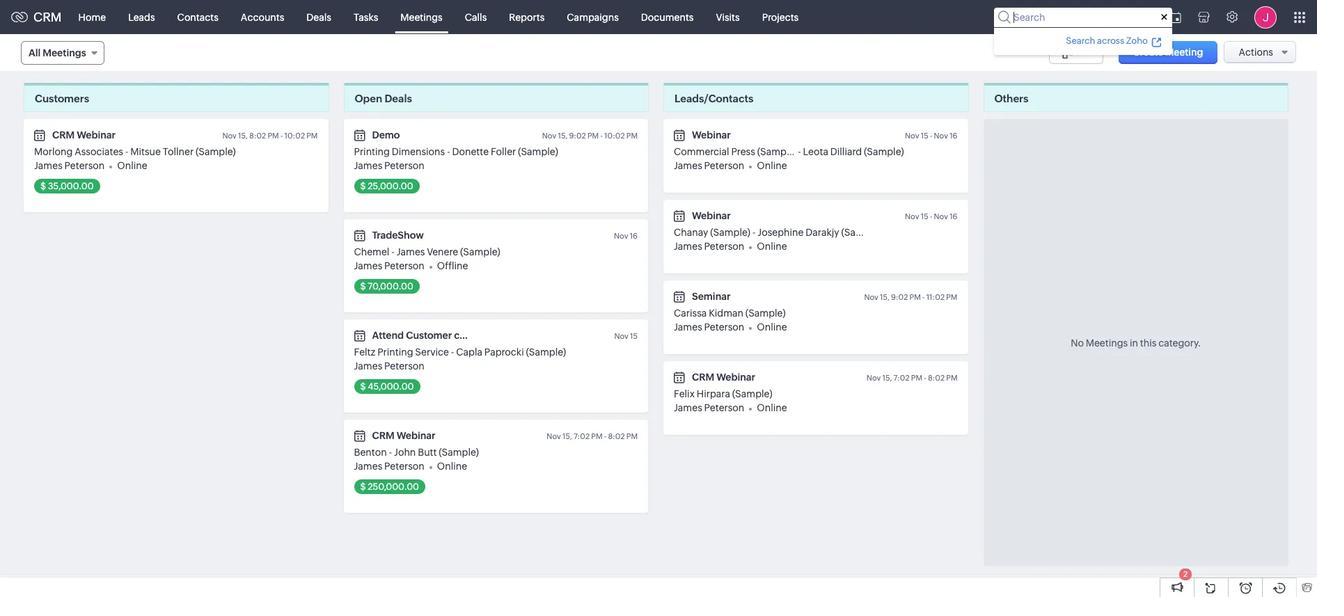 Task type: locate. For each thing, give the bounding box(es) containing it.
create
[[1133, 47, 1164, 58]]

leota
[[803, 146, 828, 157]]

james peterson down morlong associates link
[[34, 160, 105, 171]]

meetings right all
[[43, 47, 86, 58]]

0 vertical spatial 15
[[921, 132, 929, 140]]

webinar up associates at the top of page
[[77, 129, 116, 141]]

2 vertical spatial crm webinar
[[372, 430, 436, 441]]

online for mitsue tollner (sample)
[[117, 160, 147, 171]]

donette foller (sample) link
[[452, 146, 558, 157]]

james peterson link up 70,000.00
[[354, 260, 425, 272]]

nov 16
[[614, 232, 638, 240]]

crm up benton
[[372, 430, 394, 441]]

peterson down felix hirpara (sample) link
[[704, 402, 744, 414]]

(sample) right darakjy
[[841, 227, 882, 238]]

0 horizontal spatial meetings
[[43, 47, 86, 58]]

(sample) right chanay
[[710, 227, 751, 238]]

1 horizontal spatial 7:02
[[894, 374, 910, 382]]

- inside feltz printing service - capla paprocki (sample) james peterson
[[451, 347, 454, 358]]

crm webinar for open deals
[[372, 430, 436, 441]]

webinar up chanay (sample) link
[[692, 210, 731, 221]]

campaigns
[[567, 11, 619, 23]]

james down 'felix'
[[674, 402, 702, 414]]

james peterson link down chanay (sample) link
[[674, 241, 744, 252]]

james peterson link down kidman
[[674, 322, 744, 333]]

$ for printing dimensions
[[360, 181, 366, 191]]

2
[[1183, 570, 1188, 579]]

printing inside feltz printing service - capla paprocki (sample) james peterson
[[377, 347, 413, 358]]

2 horizontal spatial 8:02
[[928, 374, 945, 382]]

0 vertical spatial nov 15,  7:02 pm - 8:02 pm
[[867, 374, 958, 382]]

0 vertical spatial deals
[[307, 11, 331, 23]]

no
[[1071, 337, 1084, 348]]

peterson down printing dimensions "link"
[[384, 160, 425, 171]]

zoho
[[1126, 35, 1148, 46]]

webinar link
[[692, 129, 731, 141], [692, 210, 731, 221]]

peterson for the leftmost crm webinar link
[[64, 160, 105, 171]]

category.
[[1159, 337, 1201, 348]]

james peterson for morlong associates - mitsue tollner (sample)
[[34, 160, 105, 171]]

attend customer conference
[[372, 330, 507, 341]]

james peterson down chanay (sample) link
[[674, 241, 744, 252]]

webinar link up chanay (sample) link
[[692, 210, 731, 221]]

1 vertical spatial nov 15,  7:02 pm - 8:02 pm
[[547, 432, 638, 441]]

crm webinar for leads/contacts
[[692, 372, 755, 383]]

1 vertical spatial crm webinar link
[[692, 372, 755, 383]]

service
[[415, 347, 449, 358]]

capla paprocki (sample) link
[[456, 347, 566, 358]]

morlong associates - mitsue tollner (sample)
[[34, 146, 236, 157]]

1 vertical spatial meetings
[[43, 47, 86, 58]]

crm webinar up morlong associates link
[[52, 129, 116, 141]]

8:02 for leads/contacts
[[928, 374, 945, 382]]

$ for benton
[[360, 482, 366, 492]]

search
[[1066, 35, 1095, 46]]

james peterson link for open deals crm webinar link
[[354, 461, 425, 472]]

7:02 for leads/contacts
[[894, 374, 910, 382]]

7:02 for open deals
[[574, 432, 590, 441]]

james up $ 25,000.00 link
[[354, 160, 382, 171]]

1 horizontal spatial 9:02
[[891, 293, 908, 301]]

0 horizontal spatial 10:02
[[284, 132, 305, 140]]

2 horizontal spatial crm webinar
[[692, 372, 755, 383]]

crm for open deals crm webinar link
[[372, 430, 394, 441]]

peterson down feltz printing service link
[[384, 361, 425, 372]]

online down the john butt (sample) link
[[437, 461, 467, 472]]

james peterson link down printing dimensions "link"
[[354, 160, 425, 171]]

0 vertical spatial 9:02
[[569, 132, 586, 140]]

hirpara
[[697, 388, 730, 400]]

1 horizontal spatial crm webinar
[[372, 430, 436, 441]]

2 nov 15 - nov 16 from the top
[[905, 212, 958, 221]]

0 vertical spatial crm webinar link
[[52, 129, 116, 141]]

peterson for webinar link associated with chanay
[[704, 241, 744, 252]]

7:02
[[894, 374, 910, 382], [574, 432, 590, 441]]

15
[[921, 132, 929, 140], [921, 212, 929, 221], [630, 332, 638, 340]]

2 horizontal spatial meetings
[[1086, 337, 1128, 348]]

accounts link
[[230, 0, 295, 34]]

morlong
[[34, 146, 73, 157]]

- inside printing dimensions - donette foller (sample) james peterson
[[447, 146, 450, 157]]

$ 35,000.00
[[40, 181, 94, 191]]

-
[[281, 132, 283, 140], [600, 132, 603, 140], [930, 132, 932, 140], [125, 146, 128, 157], [447, 146, 450, 157], [798, 146, 801, 157], [930, 212, 932, 221], [753, 227, 756, 238], [392, 246, 395, 258], [922, 293, 925, 301], [451, 347, 454, 358], [924, 374, 926, 382], [604, 432, 607, 441], [389, 447, 392, 458]]

peterson inside printing dimensions - donette foller (sample) james peterson
[[384, 160, 425, 171]]

size image
[[1062, 47, 1073, 59]]

0 vertical spatial nov 15 - nov 16
[[905, 132, 958, 140]]

0 vertical spatial 7:02
[[894, 374, 910, 382]]

james peterson link down morlong associates link
[[34, 160, 105, 171]]

peterson inside feltz printing service - capla paprocki (sample) james peterson
[[384, 361, 425, 372]]

online link for john butt (sample)
[[437, 461, 467, 472]]

kidman
[[709, 308, 744, 319]]

felix hirpara (sample)
[[674, 388, 772, 400]]

1 horizontal spatial crm webinar link
[[372, 430, 436, 441]]

$ left 45,000.00
[[360, 382, 366, 392]]

webinar link for chanay
[[692, 210, 731, 221]]

35,000.00
[[48, 181, 94, 191]]

25,000.00
[[368, 181, 413, 191]]

projects link
[[751, 0, 810, 34]]

1 vertical spatial 9:02
[[891, 293, 908, 301]]

printing
[[354, 146, 390, 157], [377, 347, 413, 358]]

1 horizontal spatial 8:02
[[608, 432, 625, 441]]

1 vertical spatial 8:02
[[928, 374, 945, 382]]

$ left 70,000.00
[[360, 281, 366, 292]]

2 vertical spatial meetings
[[1086, 337, 1128, 348]]

1 vertical spatial printing
[[377, 347, 413, 358]]

2 10:02 from the left
[[604, 132, 625, 140]]

create meeting button
[[1119, 41, 1217, 64]]

0 horizontal spatial 7:02
[[574, 432, 590, 441]]

1 horizontal spatial meetings
[[401, 11, 443, 23]]

2 vertical spatial 16
[[630, 232, 638, 240]]

james peterson link for tradeshow link
[[354, 260, 425, 272]]

online link down the morlong associates - mitsue tollner (sample)
[[117, 160, 147, 171]]

crm webinar link up felix hirpara (sample) link
[[692, 372, 755, 383]]

peterson down commercial press (sample) link
[[704, 160, 744, 171]]

$ 250,000.00
[[360, 482, 419, 492]]

1 vertical spatial 16
[[950, 212, 958, 221]]

online down commercial press (sample) - leota dilliard (sample)
[[757, 160, 787, 171]]

meetings for all meetings
[[43, 47, 86, 58]]

james peterson link for leads/contacts crm webinar link
[[674, 402, 744, 414]]

crm up morlong
[[52, 129, 75, 141]]

james peterson down kidman
[[674, 322, 744, 333]]

james peterson up 70,000.00
[[354, 260, 425, 272]]

(sample) right foller
[[518, 146, 558, 157]]

crm webinar link for leads/contacts
[[692, 372, 755, 383]]

associates
[[75, 146, 123, 157]]

james down chemel
[[354, 260, 382, 272]]

$ left "250,000.00"
[[360, 482, 366, 492]]

james peterson link
[[34, 160, 105, 171], [354, 160, 425, 171], [674, 160, 744, 171], [674, 241, 744, 252], [354, 260, 425, 272], [674, 322, 744, 333], [354, 361, 425, 372], [674, 402, 744, 414], [354, 461, 425, 472]]

0 vertical spatial printing
[[354, 146, 390, 157]]

online link down the john butt (sample) link
[[437, 461, 467, 472]]

1 vertical spatial webinar link
[[692, 210, 731, 221]]

peterson down kidman
[[704, 322, 744, 333]]

webinar link up 'commercial'
[[692, 129, 731, 141]]

(sample) right hirpara on the right bottom of page
[[732, 388, 772, 400]]

profile element
[[1246, 0, 1285, 34]]

0 horizontal spatial nov 15,  7:02 pm - 8:02 pm
[[547, 432, 638, 441]]

online link for mitsue tollner (sample)
[[117, 160, 147, 171]]

peterson down chanay (sample) link
[[704, 241, 744, 252]]

deals left tasks "link"
[[307, 11, 331, 23]]

deals
[[307, 11, 331, 23], [385, 93, 412, 104]]

online link down chanay (sample) - josephine darakjy (sample)
[[757, 241, 787, 252]]

1 nov 15 - nov 16 from the top
[[905, 132, 958, 140]]

james down the feltz
[[354, 361, 382, 372]]

nov 15,  9:02 pm - 10:02 pm
[[542, 132, 638, 140]]

james peterson link up $ 250,000.00 link
[[354, 461, 425, 472]]

1 horizontal spatial deals
[[385, 93, 412, 104]]

campaigns link
[[556, 0, 630, 34]]

james down carissa
[[674, 322, 702, 333]]

0 vertical spatial 16
[[950, 132, 958, 140]]

(sample)
[[196, 146, 236, 157], [518, 146, 558, 157], [757, 146, 797, 157], [864, 146, 904, 157], [710, 227, 751, 238], [841, 227, 882, 238], [460, 246, 500, 258], [746, 308, 786, 319], [526, 347, 566, 358], [732, 388, 772, 400], [439, 447, 479, 458]]

james peterson down 'commercial'
[[674, 160, 744, 171]]

0 horizontal spatial 9:02
[[569, 132, 586, 140]]

1 vertical spatial deals
[[385, 93, 412, 104]]

$ left 25,000.00
[[360, 181, 366, 191]]

webinar up benton - john butt (sample)
[[397, 430, 436, 441]]

feltz printing service - capla paprocki (sample) james peterson
[[354, 347, 566, 372]]

crm webinar
[[52, 129, 116, 141], [692, 372, 755, 383], [372, 430, 436, 441]]

1 vertical spatial nov 15 - nov 16
[[905, 212, 958, 221]]

online down chanay (sample) - josephine darakjy (sample)
[[757, 241, 787, 252]]

carissa
[[674, 308, 707, 319]]

(sample) right paprocki
[[526, 347, 566, 358]]

foller
[[491, 146, 516, 157]]

2 vertical spatial 8:02
[[608, 432, 625, 441]]

peterson down morlong associates link
[[64, 160, 105, 171]]

$ inside 'link'
[[40, 181, 46, 191]]

1 vertical spatial 7:02
[[574, 432, 590, 441]]

chanay (sample) link
[[674, 227, 751, 238]]

calls
[[465, 11, 487, 23]]

demo
[[372, 129, 400, 141]]

felix hirpara (sample) link
[[674, 388, 772, 400]]

chemel
[[354, 246, 389, 258]]

online link down felix hirpara (sample) link
[[757, 402, 787, 414]]

printing down attend
[[377, 347, 413, 358]]

meetings left calls link
[[401, 11, 443, 23]]

chanay (sample) - josephine darakjy (sample)
[[674, 227, 882, 238]]

james peterson up $ 250,000.00 link
[[354, 461, 425, 472]]

0 horizontal spatial 8:02
[[249, 132, 266, 140]]

1 vertical spatial crm webinar
[[692, 372, 755, 383]]

0 vertical spatial webinar link
[[692, 129, 731, 141]]

16 for commercial press (sample) - leota dilliard (sample)
[[950, 132, 958, 140]]

2 vertical spatial crm webinar link
[[372, 430, 436, 441]]

crm webinar link up john
[[372, 430, 436, 441]]

meetings link
[[389, 0, 454, 34]]

$ 70,000.00
[[360, 281, 413, 292]]

1 horizontal spatial nov 15,  7:02 pm - 8:02 pm
[[867, 374, 958, 382]]

all meetings
[[29, 47, 86, 58]]

demo link
[[372, 129, 400, 141]]

0 vertical spatial crm webinar
[[52, 129, 116, 141]]

no meetings in this category.
[[1071, 337, 1201, 348]]

0 horizontal spatial crm webinar link
[[52, 129, 116, 141]]

morlong associates link
[[34, 146, 123, 157]]

crm webinar up felix hirpara (sample) link
[[692, 372, 755, 383]]

james peterson link down hirpara on the right bottom of page
[[674, 402, 744, 414]]

online link down commercial press (sample) - leota dilliard (sample)
[[757, 160, 787, 171]]

2 webinar link from the top
[[692, 210, 731, 221]]

meetings inside field
[[43, 47, 86, 58]]

70,000.00
[[368, 281, 413, 292]]

peterson down john
[[384, 461, 425, 472]]

josephine darakjy (sample) link
[[758, 227, 882, 238]]

crm webinar link up morlong associates link
[[52, 129, 116, 141]]

crm webinar up john
[[372, 430, 436, 441]]

james peterson link for the leftmost crm webinar link
[[34, 160, 105, 171]]

feltz printing service link
[[354, 347, 449, 358]]

josephine
[[758, 227, 804, 238]]

crm webinar link for open deals
[[372, 430, 436, 441]]

1 webinar link from the top
[[692, 129, 731, 141]]

peterson up 70,000.00
[[384, 260, 425, 272]]

9:02
[[569, 132, 586, 140], [891, 293, 908, 301]]

1 10:02 from the left
[[284, 132, 305, 140]]

$ for morlong associates
[[40, 181, 46, 191]]

$ left 35,000.00
[[40, 181, 46, 191]]

online link for josephine darakjy (sample)
[[757, 241, 787, 252]]

john
[[394, 447, 416, 458]]

others
[[995, 93, 1029, 104]]

1 horizontal spatial 10:02
[[604, 132, 625, 140]]

pm
[[268, 132, 279, 140], [307, 132, 318, 140], [588, 132, 599, 140], [626, 132, 638, 140], [910, 293, 921, 301], [946, 293, 958, 301], [911, 374, 922, 382], [946, 374, 958, 382], [591, 432, 603, 441], [626, 432, 638, 441]]

visits link
[[705, 0, 751, 34]]

james peterson link for seminar link
[[674, 322, 744, 333]]

15, for donette foller (sample)
[[558, 132, 568, 140]]

deals right open
[[385, 93, 412, 104]]

Search field
[[994, 7, 1172, 27]]

(sample) right dilliard
[[864, 146, 904, 157]]

None field
[[1049, 41, 1103, 64]]

online link
[[117, 160, 147, 171], [757, 160, 787, 171], [757, 241, 787, 252], [757, 322, 787, 333], [757, 402, 787, 414], [437, 461, 467, 472]]

printing down "demo"
[[354, 146, 390, 157]]

1 vertical spatial 15
[[921, 212, 929, 221]]

$ 45,000.00 link
[[354, 379, 420, 394]]

commercial press (sample) - leota dilliard (sample)
[[674, 146, 904, 157]]

8:02
[[249, 132, 266, 140], [928, 374, 945, 382], [608, 432, 625, 441]]

james peterson link down 'commercial'
[[674, 160, 744, 171]]

james peterson link for commercial webinar link
[[674, 160, 744, 171]]

2 horizontal spatial crm webinar link
[[692, 372, 755, 383]]

crm up hirpara on the right bottom of page
[[692, 372, 714, 383]]

online down the morlong associates - mitsue tollner (sample)
[[117, 160, 147, 171]]

webinar link for commercial
[[692, 129, 731, 141]]

(sample) right tollner
[[196, 146, 236, 157]]

meetings left in
[[1086, 337, 1128, 348]]

9:02 for seminar
[[891, 293, 908, 301]]

peterson for commercial webinar link
[[704, 160, 744, 171]]

$ 25,000.00
[[360, 181, 413, 191]]

$
[[40, 181, 46, 191], [360, 181, 366, 191], [360, 281, 366, 292], [360, 382, 366, 392], [360, 482, 366, 492]]

james
[[34, 160, 62, 171], [354, 160, 382, 171], [674, 160, 702, 171], [674, 241, 702, 252], [397, 246, 425, 258], [354, 260, 382, 272], [674, 322, 702, 333], [354, 361, 382, 372], [674, 402, 702, 414], [354, 461, 382, 472]]

customers
[[35, 93, 89, 104]]



Task type: describe. For each thing, give the bounding box(es) containing it.
across
[[1097, 35, 1124, 46]]

press
[[731, 146, 755, 157]]

online down carissa kidman (sample) link
[[757, 322, 787, 333]]

nov 15,  8:02 pm - 10:02 pm
[[222, 132, 318, 140]]

crm for leads/contacts crm webinar link
[[692, 372, 714, 383]]

leads/contacts
[[675, 93, 754, 104]]

open deals
[[355, 93, 412, 104]]

0 horizontal spatial deals
[[307, 11, 331, 23]]

conference
[[454, 330, 507, 341]]

this
[[1140, 337, 1157, 348]]

customer
[[406, 330, 452, 341]]

open
[[355, 93, 382, 104]]

webinar up felix hirpara (sample) link
[[717, 372, 755, 383]]

james down benton link
[[354, 461, 382, 472]]

online link down carissa kidman (sample) link
[[757, 322, 787, 333]]

8:02 for open deals
[[608, 432, 625, 441]]

james peterson for benton - john butt (sample)
[[354, 461, 425, 472]]

carissa kidman (sample)
[[674, 308, 786, 319]]

10:02 for open deals
[[604, 132, 625, 140]]

profile image
[[1255, 6, 1277, 28]]

printing dimensions - donette foller (sample) james peterson
[[354, 146, 558, 171]]

peterson for leads/contacts crm webinar link
[[704, 402, 744, 414]]

nov 15
[[614, 332, 638, 340]]

$ 35,000.00 link
[[34, 179, 100, 194]]

james peterson link down feltz printing service link
[[354, 361, 425, 372]]

home link
[[67, 0, 117, 34]]

attend
[[372, 330, 404, 341]]

leads
[[128, 11, 155, 23]]

mitsue
[[130, 146, 161, 157]]

james peterson down hirpara on the right bottom of page
[[674, 402, 744, 414]]

james down tradeshow link
[[397, 246, 425, 258]]

$ 250,000.00 link
[[354, 480, 425, 494]]

printing inside printing dimensions - donette foller (sample) james peterson
[[354, 146, 390, 157]]

offline link
[[437, 260, 468, 272]]

crm link
[[11, 10, 62, 24]]

15, for mitsue tollner (sample)
[[238, 132, 248, 140]]

darakjy
[[806, 227, 839, 238]]

$ for chemel
[[360, 281, 366, 292]]

paprocki
[[484, 347, 524, 358]]

james inside feltz printing service - capla paprocki (sample) james peterson
[[354, 361, 382, 372]]

mitsue tollner (sample) link
[[130, 146, 236, 157]]

contacts link
[[166, 0, 230, 34]]

john butt (sample) link
[[394, 447, 479, 458]]

$ for feltz printing service
[[360, 382, 366, 392]]

tasks link
[[342, 0, 389, 34]]

9:02 for demo
[[569, 132, 586, 140]]

online for leota dilliard (sample)
[[757, 160, 787, 171]]

carissa kidman (sample) link
[[674, 308, 786, 319]]

butt
[[418, 447, 437, 458]]

calls link
[[454, 0, 498, 34]]

(sample) right kidman
[[746, 308, 786, 319]]

peterson for seminar link
[[704, 322, 744, 333]]

tradeshow link
[[372, 230, 424, 241]]

all
[[29, 47, 41, 58]]

actions
[[1239, 47, 1273, 58]]

home
[[78, 11, 106, 23]]

(sample) right press on the right top of the page
[[757, 146, 797, 157]]

0 vertical spatial meetings
[[401, 11, 443, 23]]

felix
[[674, 388, 695, 400]]

dilliard
[[830, 146, 862, 157]]

james peterson for chanay (sample) - josephine darakjy (sample)
[[674, 241, 744, 252]]

meeting
[[1165, 47, 1203, 58]]

printing dimensions link
[[354, 146, 445, 157]]

deals link
[[295, 0, 342, 34]]

james down chanay
[[674, 241, 702, 252]]

0 vertical spatial 8:02
[[249, 132, 266, 140]]

commercial
[[674, 146, 729, 157]]

james inside printing dimensions - donette foller (sample) james peterson
[[354, 160, 382, 171]]

online for john butt (sample)
[[437, 461, 467, 472]]

meetings for no meetings in this category.
[[1086, 337, 1128, 348]]

11:02
[[926, 293, 945, 301]]

webinar up 'commercial'
[[692, 129, 731, 141]]

documents link
[[630, 0, 705, 34]]

peterson for tradeshow link
[[384, 260, 425, 272]]

projects
[[762, 11, 799, 23]]

online for josephine darakjy (sample)
[[757, 241, 787, 252]]

(sample) right butt
[[439, 447, 479, 458]]

calendar image
[[1170, 11, 1181, 23]]

crm up all meetings
[[33, 10, 62, 24]]

nov 15 - nov 16 for josephine darakjy (sample)
[[905, 212, 958, 221]]

(sample) inside printing dimensions - donette foller (sample) james peterson
[[518, 146, 558, 157]]

$ 25,000.00 link
[[354, 179, 420, 194]]

15 for commercial press (sample) - leota dilliard (sample)
[[921, 132, 929, 140]]

online down felix hirpara (sample) link
[[757, 402, 787, 414]]

venere
[[427, 246, 458, 258]]

chemel link
[[354, 246, 389, 258]]

nov 15 - nov 16 for leota dilliard (sample)
[[905, 132, 958, 140]]

nov 15,  7:02 pm - 8:02 pm for leads/contacts
[[867, 374, 958, 382]]

(sample) up offline
[[460, 246, 500, 258]]

documents
[[641, 11, 694, 23]]

search across zoho link
[[1064, 33, 1164, 48]]

peterson for open deals crm webinar link
[[384, 461, 425, 472]]

(sample) inside feltz printing service - capla paprocki (sample) james peterson
[[526, 347, 566, 358]]

chemel - james venere (sample)
[[354, 246, 500, 258]]

create menu image
[[1127, 0, 1161, 34]]

$ 70,000.00 link
[[354, 279, 420, 294]]

2 vertical spatial 15
[[630, 332, 638, 340]]

benton link
[[354, 447, 387, 458]]

accounts
[[241, 11, 284, 23]]

45,000.00
[[368, 382, 414, 392]]

10:02 for customers
[[284, 132, 305, 140]]

online link for leota dilliard (sample)
[[757, 160, 787, 171]]

nov 15,  7:02 pm - 8:02 pm for open deals
[[547, 432, 638, 441]]

reports
[[509, 11, 545, 23]]

benton
[[354, 447, 387, 458]]

seminar link
[[692, 291, 731, 302]]

All Meetings field
[[21, 41, 104, 65]]

james peterson for chemel - james venere (sample)
[[354, 260, 425, 272]]

seminar
[[692, 291, 731, 302]]

$ 45,000.00
[[360, 382, 414, 392]]

search across zoho
[[1066, 35, 1148, 46]]

james down 'commercial'
[[674, 160, 702, 171]]

in
[[1130, 337, 1138, 348]]

james peterson for commercial press (sample) - leota dilliard (sample)
[[674, 160, 744, 171]]

contacts
[[177, 11, 218, 23]]

james down morlong
[[34, 160, 62, 171]]

crm for the leftmost crm webinar link
[[52, 129, 75, 141]]

james peterson link for webinar link associated with chanay
[[674, 241, 744, 252]]

visits
[[716, 11, 740, 23]]

leota dilliard (sample) link
[[803, 146, 904, 157]]

offline
[[437, 260, 468, 272]]

0 horizontal spatial crm webinar
[[52, 129, 116, 141]]

nov 15,  9:02 pm - 11:02 pm
[[864, 293, 958, 301]]

15 for chanay (sample) - josephine darakjy (sample)
[[921, 212, 929, 221]]

15, for john butt (sample)
[[563, 432, 572, 441]]

250,000.00
[[368, 482, 419, 492]]

tollner
[[163, 146, 194, 157]]

leads link
[[117, 0, 166, 34]]

16 for chanay (sample) - josephine darakjy (sample)
[[950, 212, 958, 221]]

attend customer conference link
[[372, 330, 507, 341]]



Task type: vqa. For each thing, say whether or not it's contained in the screenshot.
the Business
no



